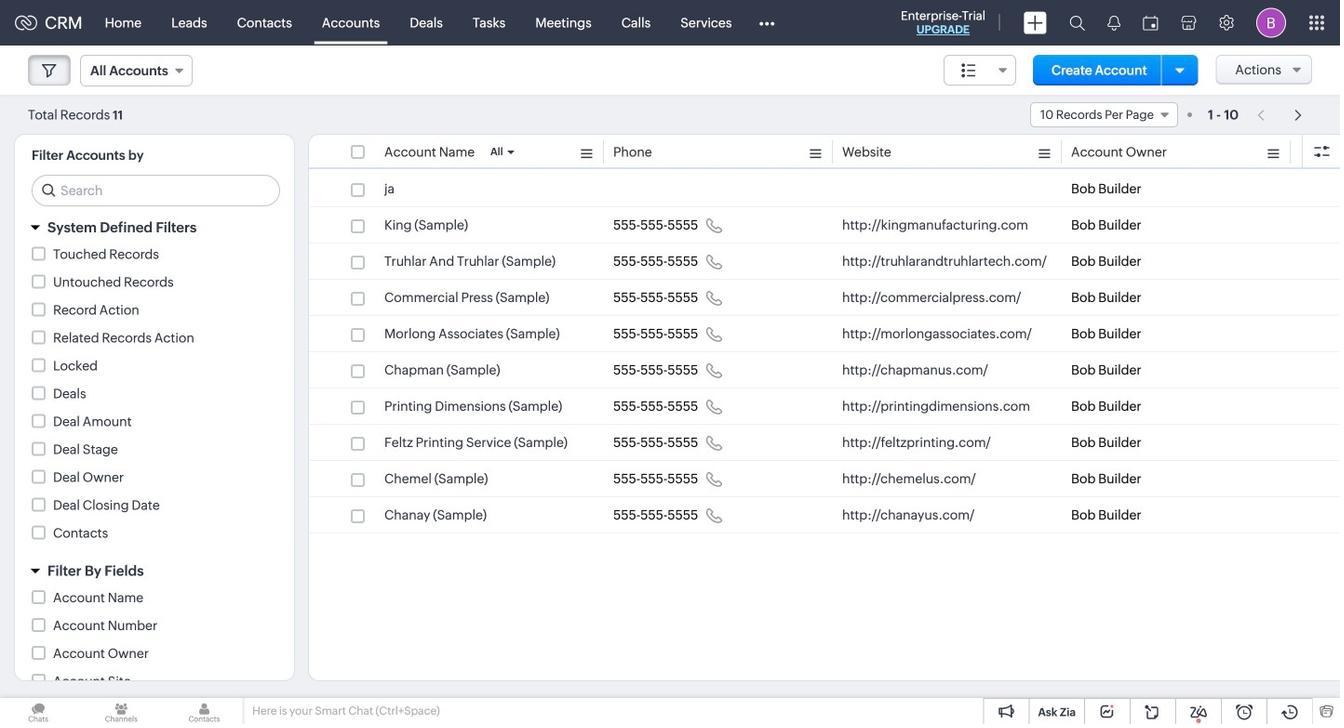 Task type: describe. For each thing, give the bounding box(es) containing it.
create menu element
[[1012, 0, 1058, 45]]

create menu image
[[1024, 12, 1047, 34]]

profile image
[[1256, 8, 1286, 38]]

size image
[[961, 62, 976, 79]]

none field size
[[944, 55, 1016, 86]]

contacts image
[[166, 699, 242, 725]]

channels image
[[83, 699, 159, 725]]

logo image
[[15, 15, 37, 30]]

search element
[[1058, 0, 1096, 46]]

signals element
[[1096, 0, 1132, 46]]



Task type: locate. For each thing, give the bounding box(es) containing it.
Other Modules field
[[747, 8, 787, 38]]

signals image
[[1107, 15, 1120, 31]]

profile element
[[1245, 0, 1297, 45]]

Search text field
[[33, 176, 279, 206]]

calendar image
[[1143, 15, 1159, 30]]

search image
[[1069, 15, 1085, 31]]

row group
[[309, 171, 1340, 534]]

chats image
[[0, 699, 76, 725]]

None field
[[80, 55, 192, 87], [944, 55, 1016, 86], [1030, 102, 1178, 127], [80, 55, 192, 87], [1030, 102, 1178, 127]]



Task type: vqa. For each thing, say whether or not it's contained in the screenshot.
SECURITY
no



